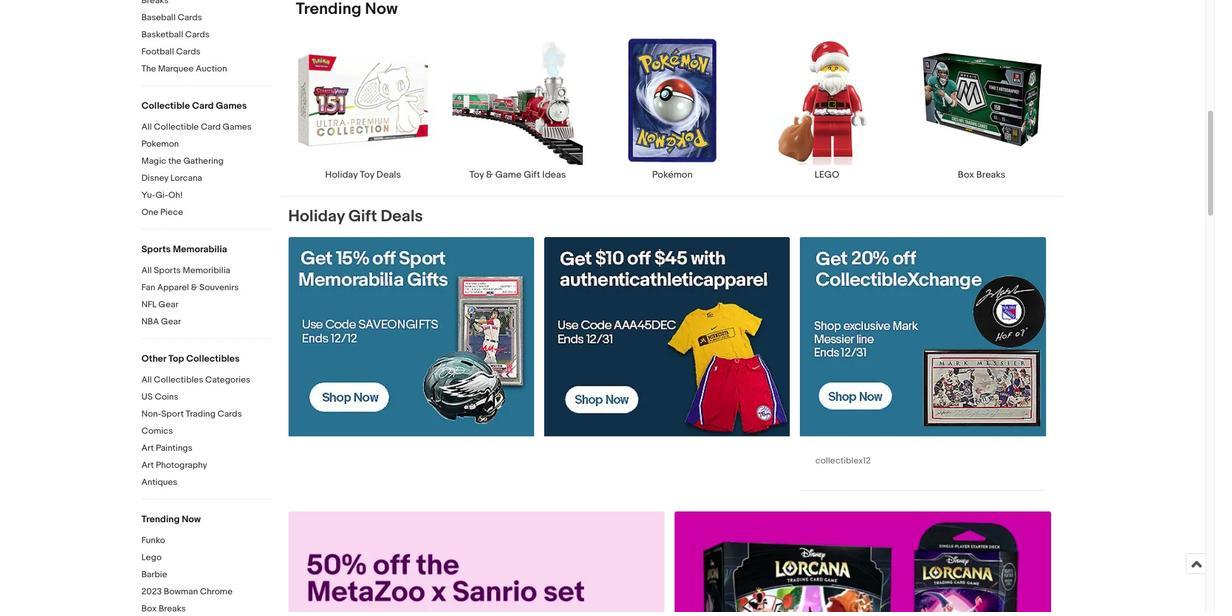 Task type: vqa. For each thing, say whether or not it's contained in the screenshot.
handling
no



Task type: locate. For each thing, give the bounding box(es) containing it.
card up all collectible card games link
[[192, 100, 214, 112]]

toy up the holiday gift deals
[[360, 169, 374, 181]]

gear
[[158, 299, 179, 310], [161, 317, 181, 327]]

box breaks
[[958, 169, 1006, 181]]

top
[[168, 353, 184, 365]]

all up us
[[141, 375, 152, 385]]

deals down holiday toy deals
[[381, 207, 423, 227]]

all inside all sports memoribilia fan apparel & souvenirs nfl gear nba gear
[[141, 265, 152, 276]]

cards
[[178, 12, 202, 23], [185, 29, 210, 40], [176, 46, 201, 57], [218, 409, 242, 420]]

the marquee auction link
[[141, 63, 271, 75]]

1 vertical spatial collectible
[[154, 122, 199, 132]]

collectibles up coins
[[154, 375, 203, 385]]

all up pokemon
[[141, 122, 152, 132]]

1 horizontal spatial &
[[486, 169, 493, 181]]

1 vertical spatial gear
[[161, 317, 181, 327]]

cards inside "all collectibles categories us coins non-sport trading cards comics art paintings art photography antiques"
[[218, 409, 242, 420]]

gear down apparel
[[158, 299, 179, 310]]

pokemon link
[[141, 139, 271, 151]]

2 toy from the left
[[470, 169, 484, 181]]

memoribilia
[[183, 265, 230, 276]]

souvenirs
[[199, 282, 239, 293]]

& inside all sports memoribilia fan apparel & souvenirs nfl gear nba gear
[[191, 282, 197, 293]]

2023
[[141, 587, 162, 598]]

all
[[141, 122, 152, 132], [141, 265, 152, 276], [141, 375, 152, 385]]

football
[[141, 46, 174, 57]]

1 vertical spatial &
[[191, 282, 197, 293]]

sport
[[161, 409, 184, 420]]

0 horizontal spatial toy
[[360, 169, 374, 181]]

3 all from the top
[[141, 375, 152, 385]]

non-
[[141, 409, 161, 420]]

collectibles up all collectibles categories link
[[186, 353, 240, 365]]

0 horizontal spatial gift
[[348, 207, 377, 227]]

cards down us coins link
[[218, 409, 242, 420]]

pokémon link
[[595, 35, 750, 181]]

sports
[[141, 244, 171, 256], [154, 265, 181, 276]]

funko
[[141, 536, 165, 546]]

photography
[[156, 460, 207, 471]]

sports down one
[[141, 244, 171, 256]]

box
[[958, 169, 974, 181]]

box breaks link
[[905, 35, 1059, 181]]

all up fan
[[141, 265, 152, 276]]

holiday
[[325, 169, 358, 181], [288, 207, 345, 227]]

memorabilia
[[173, 244, 227, 256]]

1 vertical spatial gift
[[348, 207, 377, 227]]

now
[[182, 514, 201, 526]]

1 vertical spatial deals
[[381, 207, 423, 227]]

1 horizontal spatial gift
[[524, 169, 540, 181]]

trending now
[[141, 514, 201, 526]]

all inside "all collectibles categories us coins non-sport trading cards comics art paintings art photography antiques"
[[141, 375, 152, 385]]

1 vertical spatial sports
[[154, 265, 181, 276]]

toy & game gift ideas
[[470, 169, 566, 181]]

barbie link
[[141, 570, 271, 582]]

games inside all collectible card games pokemon magic the gathering disney lorcana yu-gi-oh! one piece
[[223, 122, 252, 132]]

the
[[168, 156, 181, 166]]

0 vertical spatial art
[[141, 443, 154, 454]]

us
[[141, 392, 153, 403]]

piece
[[160, 207, 183, 218]]

all collectibles categories link
[[141, 375, 271, 387]]

deals for holiday gift deals
[[381, 207, 423, 227]]

1 horizontal spatial toy
[[470, 169, 484, 181]]

list containing holiday toy deals
[[281, 35, 1064, 196]]

games up the pokemon link
[[223, 122, 252, 132]]

0 vertical spatial all
[[141, 122, 152, 132]]

list
[[281, 35, 1064, 196]]

gift
[[524, 169, 540, 181], [348, 207, 377, 227]]

holiday inside holiday toy deals link
[[325, 169, 358, 181]]

all inside all collectible card games pokemon magic the gathering disney lorcana yu-gi-oh! one piece
[[141, 122, 152, 132]]

card up the pokemon link
[[201, 122, 221, 132]]

all collectible card games pokemon magic the gathering disney lorcana yu-gi-oh! one piece
[[141, 122, 252, 218]]

1 vertical spatial card
[[201, 122, 221, 132]]

toy inside toy & game gift ideas link
[[470, 169, 484, 181]]

collectiblex12 link
[[800, 237, 1046, 490]]

gift down holiday toy deals
[[348, 207, 377, 227]]

1 vertical spatial games
[[223, 122, 252, 132]]

deals for holiday toy deals
[[377, 169, 401, 181]]

holiday toy deals link
[[286, 35, 441, 181]]

0 vertical spatial holiday
[[325, 169, 358, 181]]

sport memorabillia image
[[288, 237, 534, 436]]

disney
[[141, 173, 168, 184]]

gear right nba
[[161, 317, 181, 327]]

nba
[[141, 317, 159, 327]]

art down comics
[[141, 443, 154, 454]]

1 vertical spatial art
[[141, 460, 154, 471]]

funko lego barbie 2023 bowman chrome
[[141, 536, 233, 598]]

gift left ideas
[[524, 169, 540, 181]]

1 all from the top
[[141, 122, 152, 132]]

0 vertical spatial games
[[216, 100, 247, 112]]

0 vertical spatial sports
[[141, 244, 171, 256]]

antiques
[[141, 477, 177, 488]]

toy left game
[[470, 169, 484, 181]]

& left game
[[486, 169, 493, 181]]

card
[[192, 100, 214, 112], [201, 122, 221, 132]]

1 vertical spatial collectibles
[[154, 375, 203, 385]]

toy
[[360, 169, 374, 181], [470, 169, 484, 181]]

us coins link
[[141, 392, 271, 404]]

0 vertical spatial gift
[[524, 169, 540, 181]]

all for all collectible card games pokemon magic the gathering disney lorcana yu-gi-oh! one piece
[[141, 122, 152, 132]]

one
[[141, 207, 158, 218]]

0 vertical spatial collectibles
[[186, 353, 240, 365]]

collectibles inside "all collectibles categories us coins non-sport trading cards comics art paintings art photography antiques"
[[154, 375, 203, 385]]

art up "antiques"
[[141, 460, 154, 471]]

the
[[141, 63, 156, 74]]

&
[[486, 169, 493, 181], [191, 282, 197, 293]]

marquee
[[158, 63, 194, 74]]

funko link
[[141, 536, 271, 548]]

sports up apparel
[[154, 265, 181, 276]]

games up all collectible card games link
[[216, 100, 247, 112]]

None text field
[[544, 237, 790, 437], [288, 512, 665, 613], [675, 512, 1052, 613], [288, 512, 665, 613], [675, 512, 1052, 613]]

fan apparel & souvenirs link
[[141, 282, 271, 294]]

2 vertical spatial all
[[141, 375, 152, 385]]

holiday up the holiday gift deals
[[325, 169, 358, 181]]

None text field
[[288, 237, 534, 437]]

1 vertical spatial holiday
[[288, 207, 345, 227]]

0 vertical spatial deals
[[377, 169, 401, 181]]

oh!
[[168, 190, 183, 201]]

all for all collectibles categories us coins non-sport trading cards comics art paintings art photography antiques
[[141, 375, 152, 385]]

comics link
[[141, 426, 271, 438]]

2 all from the top
[[141, 265, 152, 276]]

comics
[[141, 426, 173, 437]]

collectibles
[[186, 353, 240, 365], [154, 375, 203, 385]]

authenticathleticapparel image
[[544, 237, 790, 436]]

game
[[495, 169, 522, 181]]

other top collectibles
[[141, 353, 240, 365]]

deals
[[377, 169, 401, 181], [381, 207, 423, 227]]

toy & game gift ideas link
[[441, 35, 595, 181]]

nfl
[[141, 299, 157, 310]]

1 toy from the left
[[360, 169, 374, 181]]

0 vertical spatial &
[[486, 169, 493, 181]]

holiday for holiday toy deals
[[325, 169, 358, 181]]

holiday gift deals
[[288, 207, 423, 227]]

holiday down holiday toy deals
[[288, 207, 345, 227]]

nba gear link
[[141, 317, 271, 329]]

art
[[141, 443, 154, 454], [141, 460, 154, 471]]

apparel
[[157, 282, 189, 293]]

deals up the holiday gift deals
[[377, 169, 401, 181]]

0 horizontal spatial &
[[191, 282, 197, 293]]

1 vertical spatial all
[[141, 265, 152, 276]]

& down all sports memoribilia link on the top of page
[[191, 282, 197, 293]]

lego
[[815, 169, 840, 181]]



Task type: describe. For each thing, give the bounding box(es) containing it.
barbie
[[141, 570, 167, 580]]

antiques link
[[141, 477, 271, 489]]

all for all sports memoribilia fan apparel & souvenirs nfl gear nba gear
[[141, 265, 152, 276]]

yu-
[[141, 190, 156, 201]]

lego
[[141, 553, 162, 563]]

card inside all collectible card games pokemon magic the gathering disney lorcana yu-gi-oh! one piece
[[201, 122, 221, 132]]

all collectible card games link
[[141, 122, 271, 134]]

other
[[141, 353, 166, 365]]

ideas
[[542, 169, 566, 181]]

all sports memoribilia link
[[141, 265, 271, 277]]

coins
[[155, 392, 178, 403]]

none text field authenticathleticapparel
[[544, 237, 790, 437]]

cards down baseball cards link
[[185, 29, 210, 40]]

toy inside holiday toy deals link
[[360, 169, 374, 181]]

collectible card games
[[141, 100, 247, 112]]

collectiblex12 text field
[[800, 237, 1046, 490]]

gift inside list
[[524, 169, 540, 181]]

categories
[[205, 375, 250, 385]]

1 art from the top
[[141, 443, 154, 454]]

basketball
[[141, 29, 183, 40]]

collectiblex12 image
[[800, 237, 1046, 436]]

baseball cards link
[[141, 12, 271, 24]]

fan
[[141, 282, 155, 293]]

sports memorabilia
[[141, 244, 227, 256]]

sports inside all sports memoribilia fan apparel & souvenirs nfl gear nba gear
[[154, 265, 181, 276]]

pokémon
[[652, 169, 693, 181]]

football cards link
[[141, 46, 271, 58]]

gathering
[[183, 156, 224, 166]]

one piece link
[[141, 207, 271, 219]]

nfl gear link
[[141, 299, 271, 311]]

trading
[[186, 409, 216, 420]]

art paintings link
[[141, 443, 271, 455]]

holiday for holiday gift deals
[[288, 207, 345, 227]]

magic
[[141, 156, 166, 166]]

0 vertical spatial collectible
[[141, 100, 190, 112]]

baseball cards basketball cards football cards the marquee auction
[[141, 12, 227, 74]]

trending
[[141, 514, 180, 526]]

0 vertical spatial card
[[192, 100, 214, 112]]

collectiblex12
[[816, 455, 871, 466]]

lego link
[[750, 35, 905, 181]]

breaks
[[977, 169, 1006, 181]]

lorcana
[[170, 173, 202, 184]]

baseball
[[141, 12, 176, 23]]

gi-
[[156, 190, 168, 201]]

cards up "marquee"
[[176, 46, 201, 57]]

bowman
[[164, 587, 198, 598]]

cards up basketball cards link
[[178, 12, 202, 23]]

non-sport trading cards link
[[141, 409, 271, 421]]

holiday toy deals
[[325, 169, 401, 181]]

2 art from the top
[[141, 460, 154, 471]]

disney lorcana link
[[141, 173, 271, 185]]

magic the gathering link
[[141, 156, 271, 168]]

auction
[[196, 63, 227, 74]]

lego link
[[141, 553, 271, 565]]

yu-gi-oh! link
[[141, 190, 271, 202]]

art photography link
[[141, 460, 271, 472]]

basketball cards link
[[141, 29, 271, 41]]

chrome
[[200, 587, 233, 598]]

0 vertical spatial gear
[[158, 299, 179, 310]]

pokemon
[[141, 139, 179, 149]]

2023 bowman chrome link
[[141, 587, 271, 599]]

paintings
[[156, 443, 193, 454]]

all collectibles categories us coins non-sport trading cards comics art paintings art photography antiques
[[141, 375, 250, 488]]

all sports memoribilia fan apparel & souvenirs nfl gear nba gear
[[141, 265, 239, 327]]

collectible inside all collectible card games pokemon magic the gathering disney lorcana yu-gi-oh! one piece
[[154, 122, 199, 132]]



